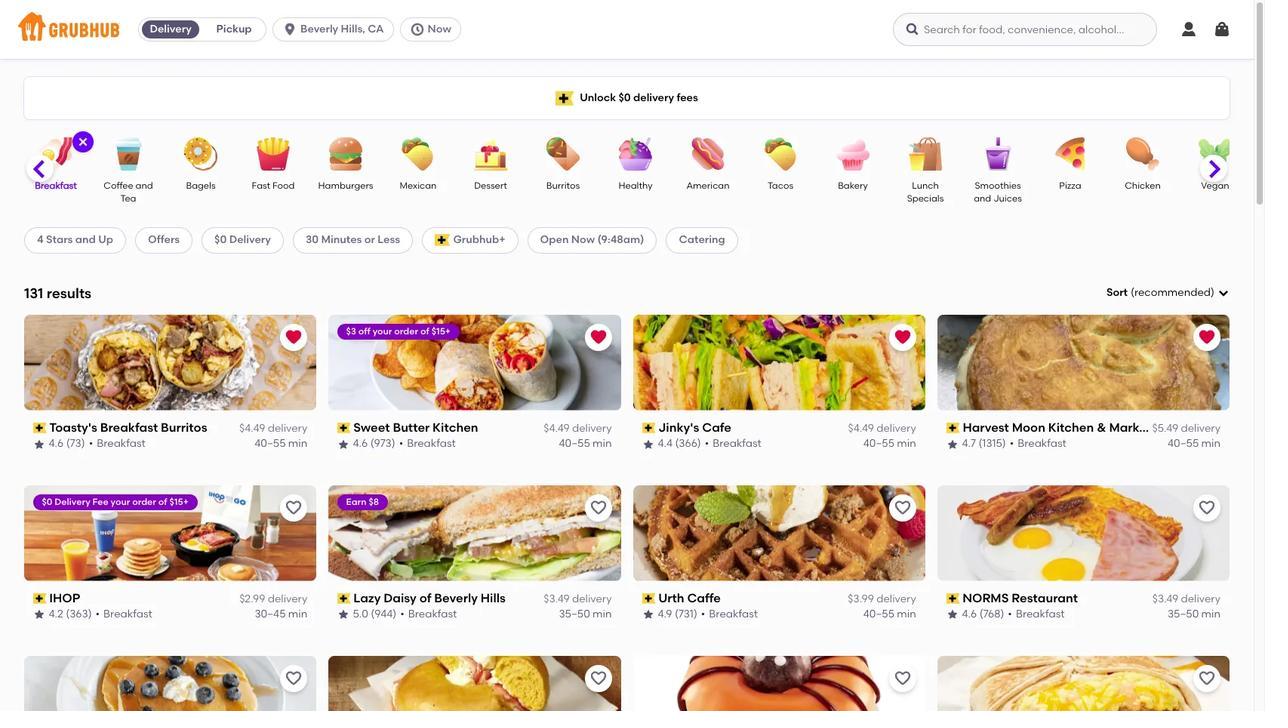 Task type: describe. For each thing, give the bounding box(es) containing it.
subscription pass image for lazy daisy of beverly hills
[[338, 593, 351, 604]]

0 vertical spatial burritos
[[547, 180, 580, 191]]

2 horizontal spatial svg image
[[1213, 20, 1232, 39]]

• for lazy daisy of beverly hills
[[401, 608, 405, 621]]

4.9 (731)
[[658, 608, 698, 621]]

0 horizontal spatial save this restaurant image
[[285, 499, 303, 517]]

urth
[[659, 591, 685, 605]]

lazy daisy of beverly hills
[[354, 591, 506, 605]]

$3 off your order of $15+
[[347, 326, 451, 337]]

breakfast right "toasty's" at the left of page
[[101, 420, 158, 435]]

bagels
[[186, 180, 216, 191]]

fast food
[[252, 180, 295, 191]]

• breakfast for jinky's cafe
[[705, 437, 762, 450]]

food
[[273, 180, 295, 191]]

Search for food, convenience, alcohol... search field
[[893, 13, 1158, 46]]

saved restaurant image for kitchen
[[1198, 328, 1216, 346]]

$5.49
[[1153, 422, 1179, 435]]

5.0
[[354, 608, 369, 621]]

lazy
[[354, 591, 381, 605]]

$0 for $0 delivery
[[215, 234, 227, 246]]

vegan image
[[1189, 137, 1242, 171]]

harvest moon kitchen & marketplace logo image
[[938, 315, 1230, 411]]

4.6 for toasty's breakfast burritos
[[49, 437, 64, 450]]

1 vertical spatial your
[[111, 497, 130, 507]]

35–50 for lazy daisy of beverly hills
[[559, 608, 590, 621]]

breakfast for norms
[[1016, 608, 1065, 621]]

2 vertical spatial of
[[420, 591, 432, 605]]

4
[[37, 234, 44, 246]]

5.0 (944)
[[354, 608, 397, 621]]

&
[[1097, 420, 1107, 435]]

40–55 for toasty's breakfast burritos
[[255, 437, 286, 450]]

urth caffe
[[659, 591, 721, 605]]

unlock
[[580, 91, 616, 104]]

coffee and tea image
[[102, 137, 155, 171]]

1 horizontal spatial svg image
[[1180, 20, 1198, 39]]

1 vertical spatial $15+
[[170, 497, 189, 507]]

4.4
[[658, 437, 673, 450]]

0 vertical spatial of
[[421, 326, 430, 337]]

4.4 (366)
[[658, 437, 701, 450]]

131
[[24, 284, 43, 302]]

beverly hills, ca
[[301, 23, 384, 35]]

smoothies and juices
[[974, 180, 1022, 204]]

30–45 min
[[255, 608, 308, 621]]

stars
[[46, 234, 73, 246]]

chicken
[[1125, 180, 1161, 191]]

131 results
[[24, 284, 91, 302]]

hills
[[481, 591, 506, 605]]

40–55 for harvest moon kitchen & marketplace
[[1168, 437, 1199, 450]]

$3.49 for lazy daisy of beverly hills
[[544, 593, 570, 606]]

delivery for $0 delivery fee your order of $15+
[[55, 497, 91, 507]]

1 horizontal spatial now
[[571, 234, 595, 246]]

butter
[[394, 420, 430, 435]]

star icon image for harvest moon kitchen & marketplace
[[947, 438, 959, 450]]

4.2 (363)
[[49, 608, 92, 621]]

• for jinky's cafe
[[705, 437, 709, 450]]

$4.49 delivery for burritos
[[239, 422, 308, 435]]

save this restaurant button for beverly glen deli logo
[[280, 665, 308, 692]]

american
[[687, 180, 730, 191]]

juices
[[994, 194, 1022, 204]]

subscription pass image for ihop
[[33, 593, 47, 604]]

minutes
[[321, 234, 362, 246]]

hamburgers
[[318, 180, 373, 191]]

4.6 (73)
[[49, 437, 85, 450]]

delivery for butter
[[572, 422, 612, 435]]

recommended
[[1135, 286, 1211, 299]]

lunch specials image
[[899, 137, 952, 171]]

or
[[365, 234, 375, 246]]

breakfast for jinky's
[[713, 437, 762, 450]]

sweet
[[354, 420, 391, 435]]

40–55 min for toasty's breakfast burritos
[[255, 437, 308, 450]]

3 $4.49 delivery from the left
[[848, 422, 917, 435]]

• for sweet butter kitchen
[[400, 437, 404, 450]]

toasty's breakfast burritos
[[50, 420, 208, 435]]

lunch specials
[[907, 180, 944, 204]]

tacos image
[[754, 137, 807, 171]]

unlock $0 delivery fees
[[580, 91, 698, 104]]

fees
[[677, 91, 698, 104]]

save this restaurant image for sam's bagels logo
[[589, 669, 607, 688]]

subscription pass image for jinky's cafe
[[642, 423, 656, 433]]

ihop logo image
[[24, 485, 316, 581]]

delivery for restaurant
[[1181, 593, 1221, 606]]

earn
[[347, 497, 367, 507]]

breakfast for sweet
[[408, 437, 456, 450]]

min for daisy
[[593, 608, 612, 621]]

2 horizontal spatial $0
[[619, 91, 631, 104]]

beverly glen deli logo image
[[24, 656, 317, 711]]

4.7
[[963, 437, 977, 450]]

40–55 for jinky's cafe
[[864, 437, 895, 450]]

pizza
[[1060, 180, 1082, 191]]

1 horizontal spatial your
[[373, 326, 393, 337]]

• for toasty's breakfast burritos
[[89, 437, 93, 450]]

• breakfast for toasty's breakfast burritos
[[89, 437, 146, 450]]

lunch
[[912, 180, 939, 191]]

breakfast right "(363)"
[[104, 608, 153, 621]]

delivery for breakfast
[[268, 422, 308, 435]]

earn $8
[[347, 497, 380, 507]]

up
[[98, 234, 113, 246]]

2 saved restaurant image from the left
[[894, 328, 912, 346]]

35–50 min for norms restaurant
[[1168, 608, 1221, 621]]

1 vertical spatial burritos
[[161, 420, 208, 435]]

bakery image
[[827, 137, 880, 171]]

marketplace
[[1110, 420, 1185, 435]]

• breakfast for ihop
[[96, 608, 153, 621]]

beverly inside button
[[301, 23, 338, 35]]

grubhub+
[[453, 234, 506, 246]]

subscription pass image for sweet butter kitchen
[[338, 423, 351, 433]]

0 horizontal spatial and
[[75, 234, 96, 246]]

)
[[1211, 286, 1215, 299]]

$3.99
[[848, 593, 874, 606]]

4.2
[[49, 608, 64, 621]]

$0 for $0 delivery fee your order of $15+
[[42, 497, 53, 507]]

(363)
[[66, 608, 92, 621]]

save this restaurant button for urth caffe logo at the bottom right of page
[[889, 494, 917, 522]]

healthy
[[619, 180, 653, 191]]

kitchen for moon
[[1049, 420, 1094, 435]]

30
[[306, 234, 319, 246]]

save this restaurant image for taco bell logo
[[1198, 669, 1216, 688]]

40–55 for sweet butter kitchen
[[559, 437, 590, 450]]

specials
[[907, 194, 944, 204]]

save this restaurant image for urth caffe logo at the bottom right of page
[[894, 499, 912, 517]]

• breakfast for lazy daisy of beverly hills
[[401, 608, 458, 621]]

fee
[[93, 497, 109, 507]]

$0 delivery fee your order of $15+
[[42, 497, 189, 507]]

beverly hills, ca button
[[273, 17, 400, 42]]

harvest moon kitchen & marketplace
[[963, 420, 1185, 435]]

min for cafe
[[897, 437, 917, 450]]

harvest
[[963, 420, 1010, 435]]

caffe
[[688, 591, 721, 605]]

saved restaurant button for harvest moon kitchen & marketplace
[[1194, 324, 1221, 351]]

subscription pass image for norms restaurant
[[947, 593, 960, 604]]

$4.49 delivery for kitchen
[[544, 422, 612, 435]]

save this restaurant button for dunkin' logo
[[889, 665, 917, 692]]

less
[[378, 234, 400, 246]]

4.6 (973)
[[354, 437, 396, 450]]

delivery for caffe
[[877, 593, 917, 606]]

star icon image for jinky's cafe
[[642, 438, 654, 450]]

main navigation navigation
[[0, 0, 1254, 59]]

now inside button
[[428, 23, 451, 35]]

ca
[[368, 23, 384, 35]]

vegan
[[1202, 180, 1230, 191]]

$3.99 delivery
[[848, 593, 917, 606]]

$8
[[369, 497, 380, 507]]

taco bell logo image
[[938, 656, 1230, 711]]

norms
[[963, 591, 1009, 605]]

4.7 (1315)
[[963, 437, 1006, 450]]

mexican image
[[392, 137, 445, 171]]

2 saved restaurant button from the left
[[585, 324, 612, 351]]

tea
[[120, 194, 136, 204]]

subscription pass image for harvest moon kitchen & marketplace
[[947, 423, 960, 433]]

lazy daisy of beverly hills logo image
[[329, 485, 621, 581]]

bagels image
[[174, 137, 227, 171]]

delivery for cafe
[[877, 422, 917, 435]]

restaurant
[[1012, 591, 1078, 605]]

$4.49 for burritos
[[239, 422, 265, 435]]

delivery for $0 delivery
[[229, 234, 271, 246]]

1 vertical spatial order
[[133, 497, 157, 507]]

star icon image for sweet butter kitchen
[[338, 438, 350, 450]]

$2.99
[[240, 593, 265, 606]]

coffee
[[104, 180, 133, 191]]

sam's bagels logo image
[[329, 656, 621, 711]]

chicken image
[[1117, 137, 1170, 171]]

results
[[47, 284, 91, 302]]



Task type: vqa. For each thing, say whether or not it's contained in the screenshot.
Fast Food
yes



Task type: locate. For each thing, give the bounding box(es) containing it.
toasty's
[[50, 420, 98, 435]]

delivery inside button
[[150, 23, 192, 35]]

2 vertical spatial and
[[75, 234, 96, 246]]

40–55 for urth caffe
[[864, 608, 895, 621]]

star icon image left 4.6 (73) at the bottom left of page
[[33, 438, 45, 450]]

order
[[395, 326, 419, 337], [133, 497, 157, 507]]

• breakfast for urth caffe
[[701, 608, 758, 621]]

$0 right the unlock
[[619, 91, 631, 104]]

$3.49
[[544, 593, 570, 606], [1153, 593, 1179, 606]]

(9:48am)
[[598, 234, 644, 246]]

hamburgers image
[[319, 137, 372, 171]]

delivery button
[[139, 17, 202, 42]]

catering
[[679, 234, 725, 246]]

(
[[1131, 286, 1135, 299]]

star icon image left '5.0'
[[338, 609, 350, 621]]

of
[[421, 326, 430, 337], [159, 497, 168, 507], [420, 591, 432, 605]]

1 vertical spatial now
[[571, 234, 595, 246]]

smoothies and juices image
[[972, 137, 1025, 171]]

order right off
[[395, 326, 419, 337]]

1 horizontal spatial $0
[[215, 234, 227, 246]]

breakfast down caffe
[[709, 608, 758, 621]]

• right (973)
[[400, 437, 404, 450]]

hills,
[[341, 23, 365, 35]]

2 vertical spatial $0
[[42, 497, 53, 507]]

dessert image
[[464, 137, 517, 171]]

4.6
[[49, 437, 64, 450], [354, 437, 369, 450], [963, 608, 978, 621]]

jinky's
[[659, 420, 700, 435]]

pickup
[[216, 23, 252, 35]]

40–55 min
[[255, 437, 308, 450], [559, 437, 612, 450], [864, 437, 917, 450], [1168, 437, 1221, 450], [864, 608, 917, 621]]

saved restaurant image
[[285, 328, 303, 346], [894, 328, 912, 346], [1198, 328, 1216, 346]]

fast food image
[[247, 137, 300, 171]]

(973)
[[371, 437, 396, 450]]

• breakfast down caffe
[[701, 608, 758, 621]]

$3.49 for norms restaurant
[[1153, 593, 1179, 606]]

0 vertical spatial delivery
[[150, 23, 192, 35]]

your
[[373, 326, 393, 337], [111, 497, 130, 507]]

star icon image left 4.9
[[642, 609, 654, 621]]

grubhub plus flag logo image
[[556, 91, 574, 105], [435, 234, 450, 246]]

0 horizontal spatial 4.6
[[49, 437, 64, 450]]

save this restaurant button for sam's bagels logo
[[585, 665, 612, 692]]

delivery for daisy
[[572, 593, 612, 606]]

beverly
[[301, 23, 338, 35], [435, 591, 478, 605]]

burritos image
[[537, 137, 590, 171]]

40–55 min for jinky's cafe
[[864, 437, 917, 450]]

35–50
[[559, 608, 590, 621], [1168, 608, 1199, 621]]

and up tea
[[136, 180, 153, 191]]

• right '(768)' on the bottom right
[[1009, 608, 1013, 621]]

• down daisy at the left bottom of page
[[401, 608, 405, 621]]

of right daisy at the left bottom of page
[[420, 591, 432, 605]]

pizza image
[[1044, 137, 1097, 171]]

1 vertical spatial of
[[159, 497, 168, 507]]

offers
[[148, 234, 180, 246]]

min for caffe
[[897, 608, 917, 621]]

40–55 min for urth caffe
[[864, 608, 917, 621]]

cafe
[[702, 420, 732, 435]]

2 horizontal spatial subscription pass image
[[947, 423, 960, 433]]

1 saved restaurant image from the left
[[285, 328, 303, 346]]

1 $4.49 delivery from the left
[[239, 422, 308, 435]]

breakfast for lazy
[[409, 608, 458, 621]]

4.6 left the (73) at the bottom left
[[49, 437, 64, 450]]

saved restaurant image for burritos
[[285, 328, 303, 346]]

1 horizontal spatial $15+
[[432, 326, 451, 337]]

• breakfast for norms restaurant
[[1009, 608, 1065, 621]]

0 horizontal spatial delivery
[[55, 497, 91, 507]]

subscription pass image
[[338, 423, 351, 433], [33, 593, 47, 604], [338, 593, 351, 604], [642, 593, 656, 604], [947, 593, 960, 604]]

american image
[[682, 137, 735, 171]]

subscription pass image left norms
[[947, 593, 960, 604]]

1 horizontal spatial beverly
[[435, 591, 478, 605]]

star icon image for norms restaurant
[[947, 609, 959, 621]]

1 horizontal spatial order
[[395, 326, 419, 337]]

healthy image
[[609, 137, 662, 171]]

subscription pass image left "toasty's" at the left of page
[[33, 423, 47, 433]]

0 horizontal spatial your
[[111, 497, 130, 507]]

saved restaurant image
[[589, 328, 607, 346]]

0 horizontal spatial $0
[[42, 497, 53, 507]]

0 vertical spatial order
[[395, 326, 419, 337]]

save this restaurant image
[[589, 499, 607, 517], [894, 499, 912, 517], [1198, 499, 1216, 517], [285, 669, 303, 688], [1198, 669, 1216, 688]]

delivery for moon
[[1181, 422, 1221, 435]]

2 $3.49 delivery from the left
[[1153, 593, 1221, 606]]

subscription pass image left harvest
[[947, 423, 960, 433]]

(944)
[[372, 608, 397, 621]]

(1315)
[[979, 437, 1006, 450]]

star icon image left '4.7'
[[947, 438, 959, 450]]

save this restaurant image
[[285, 499, 303, 517], [589, 669, 607, 688], [894, 669, 912, 688]]

0 horizontal spatial $4.49
[[239, 422, 265, 435]]

• breakfast down toasty's breakfast burritos
[[89, 437, 146, 450]]

2 kitchen from the left
[[1049, 420, 1094, 435]]

35–50 min for lazy daisy of beverly hills
[[559, 608, 612, 621]]

30 minutes or less
[[306, 234, 400, 246]]

svg image inside beverly hills, ca button
[[282, 22, 298, 37]]

• breakfast down lazy daisy of beverly hills
[[401, 608, 458, 621]]

off
[[359, 326, 371, 337]]

2 $4.49 from the left
[[544, 422, 570, 435]]

2 horizontal spatial 4.6
[[963, 608, 978, 621]]

0 horizontal spatial $15+
[[170, 497, 189, 507]]

2 horizontal spatial $4.49
[[848, 422, 874, 435]]

• for ihop
[[96, 608, 100, 621]]

1 horizontal spatial kitchen
[[1049, 420, 1094, 435]]

0 vertical spatial grubhub plus flag logo image
[[556, 91, 574, 105]]

1 horizontal spatial 35–50
[[1168, 608, 1199, 621]]

and inside coffee and tea
[[136, 180, 153, 191]]

1 horizontal spatial subscription pass image
[[642, 423, 656, 433]]

(366)
[[675, 437, 701, 450]]

40–55
[[255, 437, 286, 450], [559, 437, 590, 450], [864, 437, 895, 450], [1168, 437, 1199, 450], [864, 608, 895, 621]]

breakfast down cafe
[[713, 437, 762, 450]]

$3
[[347, 326, 357, 337]]

• right (1315)
[[1010, 437, 1014, 450]]

1 horizontal spatial and
[[136, 180, 153, 191]]

pickup button
[[202, 17, 266, 42]]

4.6 left '(768)' on the bottom right
[[963, 608, 978, 621]]

of right fee
[[159, 497, 168, 507]]

0 horizontal spatial grubhub plus flag logo image
[[435, 234, 450, 246]]

$4.49 delivery
[[239, 422, 308, 435], [544, 422, 612, 435], [848, 422, 917, 435]]

and left up
[[75, 234, 96, 246]]

breakfast image
[[29, 137, 82, 171]]

1 saved restaurant button from the left
[[280, 324, 308, 351]]

saved restaurant button for jinky's cafe
[[889, 324, 917, 351]]

• breakfast down moon
[[1010, 437, 1067, 450]]

3 saved restaurant image from the left
[[1198, 328, 1216, 346]]

dunkin' logo image
[[633, 656, 925, 711]]

1 horizontal spatial 35–50 min
[[1168, 608, 1221, 621]]

none field containing sort
[[1107, 285, 1230, 301]]

• down caffe
[[701, 608, 706, 621]]

1 horizontal spatial burritos
[[547, 180, 580, 191]]

star icon image for lazy daisy of beverly hills
[[338, 609, 350, 621]]

kitchen right butter
[[433, 420, 479, 435]]

30–45
[[255, 608, 286, 621]]

smoothies
[[975, 180, 1021, 191]]

0 horizontal spatial kitchen
[[433, 420, 479, 435]]

4.6 for sweet butter kitchen
[[354, 437, 369, 450]]

4.6 down "sweet"
[[354, 437, 369, 450]]

star icon image left 4.6 (973)
[[338, 438, 350, 450]]

sweet butter kitchen logo image
[[329, 315, 621, 411]]

svg image
[[282, 22, 298, 37], [410, 22, 425, 37], [905, 22, 920, 37], [1218, 287, 1230, 299]]

svg image inside now button
[[410, 22, 425, 37]]

• right "(363)"
[[96, 608, 100, 621]]

star icon image for ihop
[[33, 609, 45, 621]]

2 horizontal spatial save this restaurant image
[[894, 669, 912, 688]]

1 35–50 min from the left
[[559, 608, 612, 621]]

norms restaurant logo image
[[938, 485, 1230, 581]]

save this restaurant button
[[280, 494, 308, 522], [585, 494, 612, 522], [889, 494, 917, 522], [1194, 494, 1221, 522], [280, 665, 308, 692], [585, 665, 612, 692], [889, 665, 917, 692], [1194, 665, 1221, 692]]

save this restaurant image for norms restaurant logo
[[1198, 499, 1216, 517]]

breakfast for urth
[[709, 608, 758, 621]]

grubhub plus flag logo image for unlock $0 delivery fees
[[556, 91, 574, 105]]

2 horizontal spatial and
[[974, 194, 992, 204]]

fast
[[252, 180, 270, 191]]

0 horizontal spatial 35–50
[[559, 608, 590, 621]]

40–55 min for harvest moon kitchen & marketplace
[[1168, 437, 1221, 450]]

0 horizontal spatial $3.49
[[544, 593, 570, 606]]

• right "(366)"
[[705, 437, 709, 450]]

• breakfast down cafe
[[705, 437, 762, 450]]

saved restaurant button
[[280, 324, 308, 351], [585, 324, 612, 351], [889, 324, 917, 351], [1194, 324, 1221, 351]]

2 horizontal spatial delivery
[[229, 234, 271, 246]]

1 horizontal spatial grubhub plus flag logo image
[[556, 91, 574, 105]]

• breakfast
[[89, 437, 146, 450], [400, 437, 456, 450], [705, 437, 762, 450], [1010, 437, 1067, 450], [96, 608, 153, 621], [401, 608, 458, 621], [701, 608, 758, 621], [1009, 608, 1065, 621]]

• breakfast down sweet butter kitchen
[[400, 437, 456, 450]]

delivery
[[150, 23, 192, 35], [229, 234, 271, 246], [55, 497, 91, 507]]

1 vertical spatial $0
[[215, 234, 227, 246]]

subscription pass image left lazy
[[338, 593, 351, 604]]

breakfast down toasty's breakfast burritos
[[97, 437, 146, 450]]

sort
[[1107, 286, 1128, 299]]

1 horizontal spatial $3.49
[[1153, 593, 1179, 606]]

save this restaurant image for dunkin' logo
[[894, 669, 912, 688]]

now right ca
[[428, 23, 451, 35]]

1 vertical spatial delivery
[[229, 234, 271, 246]]

0 vertical spatial and
[[136, 180, 153, 191]]

2 $4.49 delivery from the left
[[544, 422, 612, 435]]

1 horizontal spatial $4.49 delivery
[[544, 422, 612, 435]]

1 kitchen from the left
[[433, 420, 479, 435]]

mexican
[[400, 180, 437, 191]]

norms restaurant
[[963, 591, 1078, 605]]

grubhub plus flag logo image left the unlock
[[556, 91, 574, 105]]

None field
[[1107, 285, 1230, 301]]

jinky's cafe logo image
[[633, 315, 926, 411]]

• for harvest moon kitchen & marketplace
[[1010, 437, 1014, 450]]

0 horizontal spatial subscription pass image
[[33, 423, 47, 433]]

(731)
[[675, 608, 698, 621]]

• breakfast down restaurant
[[1009, 608, 1065, 621]]

35–50 min
[[559, 608, 612, 621], [1168, 608, 1221, 621]]

(73)
[[67, 437, 85, 450]]

4.6 (768)
[[963, 608, 1005, 621]]

3 saved restaurant button from the left
[[889, 324, 917, 351]]

0 horizontal spatial $3.49 delivery
[[544, 593, 612, 606]]

$5.49 delivery
[[1153, 422, 1221, 435]]

$0 left fee
[[42, 497, 53, 507]]

4 stars and up
[[37, 234, 113, 246]]

and for coffee and tea
[[136, 180, 153, 191]]

0 horizontal spatial 35–50 min
[[559, 608, 612, 621]]

star icon image left 4.2
[[33, 609, 45, 621]]

$0 delivery
[[215, 234, 271, 246]]

1 $3.49 delivery from the left
[[544, 593, 612, 606]]

1 horizontal spatial $4.49
[[544, 422, 570, 435]]

0 vertical spatial $15+
[[432, 326, 451, 337]]

1 vertical spatial beverly
[[435, 591, 478, 605]]

2 35–50 from the left
[[1168, 608, 1199, 621]]

0 horizontal spatial beverly
[[301, 23, 338, 35]]

• breakfast for sweet butter kitchen
[[400, 437, 456, 450]]

min for breakfast
[[288, 437, 308, 450]]

subscription pass image
[[33, 423, 47, 433], [642, 423, 656, 433], [947, 423, 960, 433]]

order right fee
[[133, 497, 157, 507]]

beverly left hills,
[[301, 23, 338, 35]]

jinky's cafe
[[659, 420, 732, 435]]

delivery down fast
[[229, 234, 271, 246]]

open now (9:48am)
[[540, 234, 644, 246]]

subscription pass image left urth
[[642, 593, 656, 604]]

svg image inside field
[[1218, 287, 1230, 299]]

• for norms restaurant
[[1009, 608, 1013, 621]]

ihop
[[50, 591, 81, 605]]

0 horizontal spatial burritos
[[161, 420, 208, 435]]

open
[[540, 234, 569, 246]]

(768)
[[980, 608, 1005, 621]]

grubhub plus flag logo image for grubhub+
[[435, 234, 450, 246]]

1 subscription pass image from the left
[[33, 423, 47, 433]]

$3.49 delivery for norms restaurant
[[1153, 593, 1221, 606]]

moon
[[1012, 420, 1046, 435]]

beverly left hills
[[435, 591, 478, 605]]

breakfast down sweet butter kitchen
[[408, 437, 456, 450]]

and for smoothies and juices
[[974, 194, 992, 204]]

2 vertical spatial delivery
[[55, 497, 91, 507]]

35–50 for norms restaurant
[[1168, 608, 1199, 621]]

delivery left fee
[[55, 497, 91, 507]]

breakfast down restaurant
[[1016, 608, 1065, 621]]

svg image
[[1180, 20, 1198, 39], [1213, 20, 1232, 39], [77, 136, 89, 148]]

1 vertical spatial and
[[974, 194, 992, 204]]

3 subscription pass image from the left
[[947, 423, 960, 433]]

min for restaurant
[[1202, 608, 1221, 621]]

kitchen for butter
[[433, 420, 479, 435]]

your right off
[[373, 326, 393, 337]]

1 $4.49 from the left
[[239, 422, 265, 435]]

• breakfast for harvest moon kitchen & marketplace
[[1010, 437, 1067, 450]]

saved restaurant button for toasty's breakfast burritos
[[280, 324, 308, 351]]

toasty's breakfast burritos logo image
[[24, 315, 317, 411]]

1 35–50 from the left
[[559, 608, 590, 621]]

subscription pass image left jinky's on the bottom right of page
[[642, 423, 656, 433]]

2 35–50 min from the left
[[1168, 608, 1221, 621]]

subscription pass image for toasty's breakfast burritos
[[33, 423, 47, 433]]

save this restaurant button for norms restaurant logo
[[1194, 494, 1221, 522]]

save this restaurant image for beverly glen deli logo
[[285, 669, 303, 688]]

0 horizontal spatial svg image
[[77, 136, 89, 148]]

1 horizontal spatial delivery
[[150, 23, 192, 35]]

tacos
[[768, 180, 794, 191]]

• right the (73) at the bottom left
[[89, 437, 93, 450]]

$2.99 delivery
[[240, 593, 308, 606]]

burritos down toasty's breakfast burritos logo
[[161, 420, 208, 435]]

subscription pass image left "sweet"
[[338, 423, 351, 433]]

of right off
[[421, 326, 430, 337]]

star icon image left 4.4
[[642, 438, 654, 450]]

$3.49 delivery
[[544, 593, 612, 606], [1153, 593, 1221, 606]]

your right fee
[[111, 497, 130, 507]]

breakfast for harvest
[[1018, 437, 1067, 450]]

and inside smoothies and juices
[[974, 194, 992, 204]]

1 vertical spatial grubhub plus flag logo image
[[435, 234, 450, 246]]

0 vertical spatial now
[[428, 23, 451, 35]]

delivery left pickup
[[150, 23, 192, 35]]

$3.49 delivery for lazy daisy of beverly hills
[[544, 593, 612, 606]]

•
[[89, 437, 93, 450], [400, 437, 404, 450], [705, 437, 709, 450], [1010, 437, 1014, 450], [96, 608, 100, 621], [401, 608, 405, 621], [701, 608, 706, 621], [1009, 608, 1013, 621]]

grubhub plus flag logo image left grubhub+
[[435, 234, 450, 246]]

• for urth caffe
[[701, 608, 706, 621]]

1 horizontal spatial saved restaurant image
[[894, 328, 912, 346]]

$0 right offers
[[215, 234, 227, 246]]

coffee and tea
[[104, 180, 153, 204]]

4.6 for norms restaurant
[[963, 608, 978, 621]]

min for butter
[[593, 437, 612, 450]]

0 vertical spatial your
[[373, 326, 393, 337]]

kitchen left &
[[1049, 420, 1094, 435]]

subscription pass image for urth caffe
[[642, 593, 656, 604]]

2 $3.49 from the left
[[1153, 593, 1179, 606]]

and down 'smoothies'
[[974, 194, 992, 204]]

breakfast for toasty's
[[97, 437, 146, 450]]

$15+
[[432, 326, 451, 337], [170, 497, 189, 507]]

4 saved restaurant button from the left
[[1194, 324, 1221, 351]]

1 $3.49 from the left
[[544, 593, 570, 606]]

subscription pass image left ihop
[[33, 593, 47, 604]]

star icon image
[[33, 438, 45, 450], [338, 438, 350, 450], [642, 438, 654, 450], [947, 438, 959, 450], [33, 609, 45, 621], [338, 609, 350, 621], [642, 609, 654, 621], [947, 609, 959, 621]]

0 horizontal spatial saved restaurant image
[[285, 328, 303, 346]]

star icon image for toasty's breakfast burritos
[[33, 438, 45, 450]]

2 subscription pass image from the left
[[642, 423, 656, 433]]

0 horizontal spatial $4.49 delivery
[[239, 422, 308, 435]]

breakfast
[[35, 180, 77, 191], [101, 420, 158, 435], [97, 437, 146, 450], [408, 437, 456, 450], [713, 437, 762, 450], [1018, 437, 1067, 450], [104, 608, 153, 621], [409, 608, 458, 621], [709, 608, 758, 621], [1016, 608, 1065, 621]]

urth caffe logo image
[[633, 485, 926, 581]]

star icon image left 4.6 (768)
[[947, 609, 959, 621]]

breakfast down moon
[[1018, 437, 1067, 450]]

0 vertical spatial beverly
[[301, 23, 338, 35]]

40–55 min for sweet butter kitchen
[[559, 437, 612, 450]]

3 $4.49 from the left
[[848, 422, 874, 435]]

now right open
[[571, 234, 595, 246]]

breakfast down breakfast "image"
[[35, 180, 77, 191]]

0 horizontal spatial now
[[428, 23, 451, 35]]

0 horizontal spatial order
[[133, 497, 157, 507]]

2 horizontal spatial $4.49 delivery
[[848, 422, 917, 435]]

sweet butter kitchen
[[354, 420, 479, 435]]

• breakfast right "(363)"
[[96, 608, 153, 621]]

1 horizontal spatial 4.6
[[354, 437, 369, 450]]

save this restaurant button for taco bell logo
[[1194, 665, 1221, 692]]

star icon image for urth caffe
[[642, 609, 654, 621]]

min for moon
[[1202, 437, 1221, 450]]

1 horizontal spatial $3.49 delivery
[[1153, 593, 1221, 606]]

breakfast down lazy daisy of beverly hills
[[409, 608, 458, 621]]

2 horizontal spatial saved restaurant image
[[1198, 328, 1216, 346]]

min
[[288, 437, 308, 450], [593, 437, 612, 450], [897, 437, 917, 450], [1202, 437, 1221, 450], [288, 608, 308, 621], [593, 608, 612, 621], [897, 608, 917, 621], [1202, 608, 1221, 621]]

0 vertical spatial $0
[[619, 91, 631, 104]]

$4.49 for kitchen
[[544, 422, 570, 435]]

burritos down burritos "image"
[[547, 180, 580, 191]]

1 horizontal spatial save this restaurant image
[[589, 669, 607, 688]]

$0
[[619, 91, 631, 104], [215, 234, 227, 246], [42, 497, 53, 507]]

now button
[[400, 17, 467, 42]]



